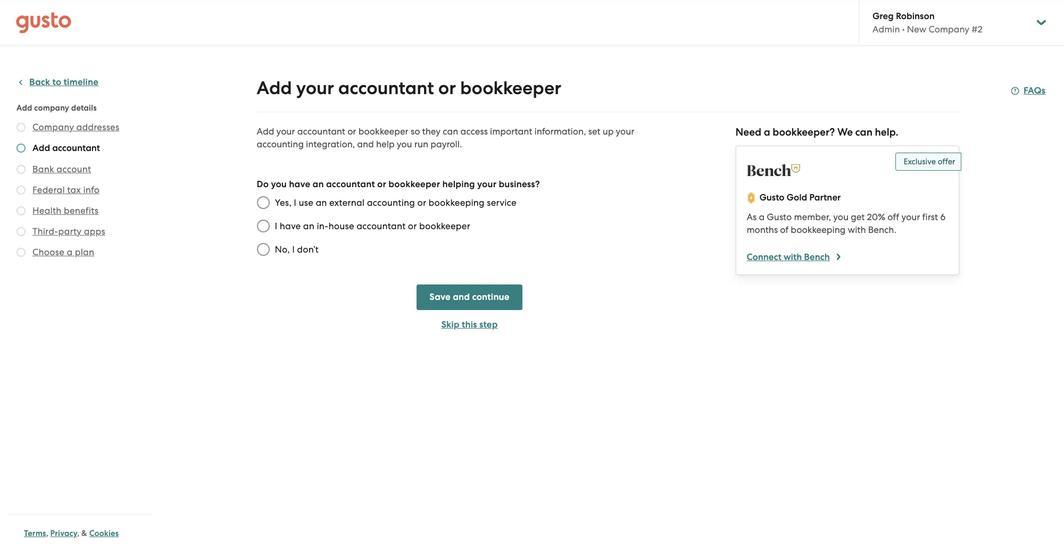 Task type: vqa. For each thing, say whether or not it's contained in the screenshot.
"•"
yes



Task type: locate. For each thing, give the bounding box(es) containing it.
gold
[[787, 192, 808, 203]]

0 horizontal spatial accounting
[[257, 139, 304, 150]]

help.
[[875, 126, 899, 138]]

2 vertical spatial i
[[292, 244, 295, 255]]

add inside add your accountant or bookkeeper so they can access important information, set up your accounting integration, and help you run payroll.
[[257, 126, 274, 137]]

1 check image from the top
[[17, 186, 26, 195]]

bookkeeper inside add your accountant or bookkeeper so they can access important information, set up your accounting integration, and help you run payroll.
[[359, 126, 409, 137]]

have up use on the left of the page
[[289, 179, 310, 190]]

gusto inside as a gusto member, you get 20% off your first 6 months of bookkeeping with bench.
[[767, 212, 792, 223]]

health
[[32, 205, 62, 216]]

0 vertical spatial bookkeeping
[[429, 197, 485, 208]]

accounting
[[257, 139, 304, 150], [367, 197, 415, 208]]

connect
[[747, 252, 782, 263]]

3 check image from the top
[[17, 248, 26, 257]]

,
[[46, 529, 48, 539], [77, 529, 80, 539]]

external
[[330, 197, 365, 208]]

3 check image from the top
[[17, 165, 26, 174]]

0 vertical spatial accounting
[[257, 139, 304, 150]]

1 vertical spatial and
[[453, 292, 470, 303]]

company left #2
[[929, 24, 970, 35]]

check image left federal
[[17, 186, 26, 195]]

an right use on the left of the page
[[316, 197, 327, 208]]

1 vertical spatial a
[[759, 212, 765, 223]]

can right "we"
[[856, 126, 873, 138]]

bookkeeping
[[429, 197, 485, 208], [791, 225, 846, 235]]

you down so
[[397, 139, 412, 150]]

1 horizontal spatial you
[[397, 139, 412, 150]]

with left bench
[[784, 252, 802, 263]]

back
[[29, 77, 50, 88]]

or down yes, i use an external accounting or bookkeeping service
[[408, 221, 417, 232]]

or
[[438, 77, 456, 99], [348, 126, 356, 137], [377, 179, 387, 190], [418, 197, 427, 208], [408, 221, 417, 232]]

accountant
[[338, 77, 434, 99], [297, 126, 345, 137], [52, 143, 100, 154], [326, 179, 375, 190], [357, 221, 406, 232]]

privacy link
[[50, 529, 77, 539]]

privacy
[[50, 529, 77, 539]]

1 vertical spatial an
[[316, 197, 327, 208]]

with down get
[[848, 225, 866, 235]]

2 vertical spatial check image
[[17, 248, 26, 257]]

connect with bench
[[747, 252, 830, 263]]

check image
[[17, 186, 26, 195], [17, 227, 26, 236], [17, 248, 26, 257]]

an for accountant
[[313, 179, 324, 190]]

4 check image from the top
[[17, 207, 26, 216]]

i
[[294, 197, 297, 208], [275, 221, 277, 232], [292, 244, 295, 255]]

check image left third-
[[17, 227, 26, 236]]

1 vertical spatial company
[[32, 122, 74, 133]]

you
[[397, 139, 412, 150], [271, 179, 287, 190], [834, 212, 849, 223]]

No, I don't radio
[[252, 238, 275, 261]]

accounting up do
[[257, 139, 304, 150]]

cookies
[[89, 529, 119, 539]]

bookkeeping down member,
[[791, 225, 846, 235]]

0 vertical spatial i
[[294, 197, 297, 208]]

company addresses button
[[32, 121, 119, 134]]

gusto right gold badge "icon"
[[760, 192, 785, 203]]

accountant inside add your accountant or bookkeeper so they can access important information, set up your accounting integration, and help you run payroll.
[[297, 126, 345, 137]]

1 check image from the top
[[17, 123, 26, 132]]

months
[[747, 225, 778, 235]]

2 check image from the top
[[17, 144, 26, 153]]

1 vertical spatial bookkeeping
[[791, 225, 846, 235]]

your
[[296, 77, 334, 99], [277, 126, 295, 137], [616, 126, 635, 137], [477, 179, 497, 190], [902, 212, 921, 223]]

add your accountant or bookkeeper
[[257, 77, 562, 99]]

company down company
[[32, 122, 74, 133]]

and inside save and continue button
[[453, 292, 470, 303]]

1 vertical spatial gusto
[[767, 212, 792, 223]]

save and continue button
[[417, 285, 523, 310]]

accountant up 'external' in the top of the page
[[326, 179, 375, 190]]

yes, i use an external accounting or bookkeeping service
[[275, 197, 517, 208]]

do
[[257, 179, 269, 190]]

bookkeeper up help
[[359, 126, 409, 137]]

0 horizontal spatial ,
[[46, 529, 48, 539]]

as a gusto member, you get 20% off your first 6 months of bookkeeping with bench.
[[747, 212, 946, 235]]

accountant up integration,
[[297, 126, 345, 137]]

they
[[422, 126, 441, 137]]

0 horizontal spatial you
[[271, 179, 287, 190]]

federal tax info
[[32, 185, 100, 195]]

check image down add company details
[[17, 123, 26, 132]]

i up no,
[[275, 221, 277, 232]]

bookkeeping down helping
[[429, 197, 485, 208]]

a inside as a gusto member, you get 20% off your first 6 months of bookkeeping with bench.
[[759, 212, 765, 223]]

0 vertical spatial check image
[[17, 186, 26, 195]]

1 vertical spatial check image
[[17, 227, 26, 236]]

accountant down company addresses
[[52, 143, 100, 154]]

accountant up so
[[338, 77, 434, 99]]

a right as
[[759, 212, 765, 223]]

2 check image from the top
[[17, 227, 26, 236]]

check image
[[17, 123, 26, 132], [17, 144, 26, 153], [17, 165, 26, 174], [17, 207, 26, 216]]

2 vertical spatial a
[[67, 247, 73, 258]]

check image for third-
[[17, 227, 26, 236]]

1 horizontal spatial ,
[[77, 529, 80, 539]]

choose a plan button
[[32, 246, 94, 259]]

0 vertical spatial an
[[313, 179, 324, 190]]

6
[[941, 212, 946, 223]]

0 vertical spatial and
[[357, 139, 374, 150]]

bench
[[805, 252, 830, 263]]

an
[[313, 179, 324, 190], [316, 197, 327, 208], [303, 221, 315, 232]]

check image left 'bank' at the top of page
[[17, 165, 26, 174]]

1 horizontal spatial can
[[856, 126, 873, 138]]

1 horizontal spatial bookkeeping
[[791, 225, 846, 235]]

0 vertical spatial a
[[764, 126, 771, 138]]

check image for choose
[[17, 248, 26, 257]]

0 horizontal spatial can
[[443, 126, 458, 137]]

accountant inside list
[[52, 143, 100, 154]]

2 horizontal spatial you
[[834, 212, 849, 223]]

choose a plan
[[32, 247, 94, 258]]

company
[[929, 24, 970, 35], [32, 122, 74, 133]]

a for choose
[[67, 247, 73, 258]]

0 vertical spatial gusto
[[760, 192, 785, 203]]

add for add accountant
[[32, 143, 50, 154]]

0 horizontal spatial company
[[32, 122, 74, 133]]

1 horizontal spatial with
[[848, 225, 866, 235]]

and
[[357, 139, 374, 150], [453, 292, 470, 303]]

1 horizontal spatial accounting
[[367, 197, 415, 208]]

or inside add your accountant or bookkeeper so they can access important information, set up your accounting integration, and help you run payroll.
[[348, 126, 356, 137]]

health benefits
[[32, 205, 99, 216]]

or up they
[[438, 77, 456, 99]]

add for add your accountant or bookkeeper
[[257, 77, 292, 99]]

your inside as a gusto member, you get 20% off your first 6 months of bookkeeping with bench.
[[902, 212, 921, 223]]

with inside as a gusto member, you get 20% off your first 6 months of bookkeeping with bench.
[[848, 225, 866, 235]]

0 vertical spatial company
[[929, 24, 970, 35]]

gusto
[[760, 192, 785, 203], [767, 212, 792, 223]]

, left privacy link
[[46, 529, 48, 539]]

accountant down yes, i use an external accounting or bookkeeping service
[[357, 221, 406, 232]]

payroll.
[[431, 139, 462, 150]]

2 vertical spatial an
[[303, 221, 315, 232]]

terms , privacy , & cookies
[[24, 529, 119, 539]]

party
[[58, 226, 82, 237]]

robinson
[[896, 11, 935, 22]]

0 horizontal spatial and
[[357, 139, 374, 150]]

bookkeeper
[[460, 77, 562, 99], [359, 126, 409, 137], [389, 179, 440, 190], [419, 221, 471, 232]]

faqs
[[1024, 85, 1046, 96]]

third-party apps button
[[32, 225, 105, 238]]

bookkeeper?
[[773, 126, 835, 138]]

can up payroll.
[[443, 126, 458, 137]]

plan
[[75, 247, 94, 258]]

0 vertical spatial you
[[397, 139, 412, 150]]

2 can from the left
[[856, 126, 873, 138]]

in-
[[317, 221, 329, 232]]

an up use on the left of the page
[[313, 179, 324, 190]]

have up no, i don't
[[280, 221, 301, 232]]

you right do
[[271, 179, 287, 190]]

and right save
[[453, 292, 470, 303]]

a inside button
[[67, 247, 73, 258]]

accounting down do you have an accountant or bookkeeper helping your business?
[[367, 197, 415, 208]]

check image left choose
[[17, 248, 26, 257]]

check image left add accountant
[[17, 144, 26, 153]]

2 vertical spatial you
[[834, 212, 849, 223]]

an left in-
[[303, 221, 315, 232]]

and left help
[[357, 139, 374, 150]]

1 horizontal spatial and
[[453, 292, 470, 303]]

you left get
[[834, 212, 849, 223]]

cookies button
[[89, 528, 119, 540]]

a right need
[[764, 126, 771, 138]]

with
[[848, 225, 866, 235], [784, 252, 802, 263]]

1 can from the left
[[443, 126, 458, 137]]

i left use on the left of the page
[[294, 197, 297, 208]]

1 vertical spatial with
[[784, 252, 802, 263]]

company
[[34, 103, 69, 113]]

can
[[443, 126, 458, 137], [856, 126, 873, 138]]

check image left health on the left top of page
[[17, 207, 26, 216]]

20%
[[867, 212, 886, 223]]

1 horizontal spatial company
[[929, 24, 970, 35]]

bench.
[[869, 225, 897, 235]]

I have an in-house accountant or bookkeeper radio
[[252, 215, 275, 238]]

0 vertical spatial with
[[848, 225, 866, 235]]

a left plan
[[67, 247, 73, 258]]

bank
[[32, 164, 54, 175]]

bookkeeper up yes, i use an external accounting or bookkeeping service
[[389, 179, 440, 190]]

or up integration,
[[348, 126, 356, 137]]

, left '&'
[[77, 529, 80, 539]]

i right no,
[[292, 244, 295, 255]]

gusto up "of"
[[767, 212, 792, 223]]

1 , from the left
[[46, 529, 48, 539]]

third-
[[32, 226, 58, 237]]

0 horizontal spatial bookkeeping
[[429, 197, 485, 208]]

add inside list
[[32, 143, 50, 154]]

save and continue
[[430, 292, 510, 303]]



Task type: describe. For each thing, give the bounding box(es) containing it.
yes,
[[275, 197, 292, 208]]

add for add company details
[[17, 103, 32, 113]]

company inside button
[[32, 122, 74, 133]]

to
[[52, 77, 61, 88]]

account
[[57, 164, 91, 175]]

back to timeline button
[[17, 76, 98, 89]]

member,
[[794, 212, 832, 223]]

#2
[[972, 24, 983, 35]]

of
[[781, 225, 789, 235]]

don't
[[297, 244, 319, 255]]

information,
[[535, 126, 586, 137]]

apps
[[84, 226, 105, 237]]

a for as
[[759, 212, 765, 223]]

company inside greg robinson admin • new company #2
[[929, 24, 970, 35]]

new
[[907, 24, 927, 35]]

federal tax info button
[[32, 184, 100, 196]]

health benefits button
[[32, 204, 99, 217]]

federal
[[32, 185, 65, 195]]

Yes, I use an external accounting or bookkeeping service radio
[[252, 191, 275, 215]]

use
[[299, 197, 314, 208]]

1 vertical spatial have
[[280, 221, 301, 232]]

offer
[[938, 157, 956, 167]]

off
[[888, 212, 900, 223]]

skip this step
[[441, 319, 498, 331]]

continue
[[472, 292, 510, 303]]

i for yes,
[[294, 197, 297, 208]]

this
[[462, 319, 477, 331]]

info
[[83, 185, 100, 195]]

gold badge image
[[747, 192, 756, 204]]

1 vertical spatial accounting
[[367, 197, 415, 208]]

partner
[[810, 192, 841, 203]]

up
[[603, 126, 614, 137]]

add company details
[[17, 103, 97, 113]]

can inside add your accountant or bookkeeper so they can access important information, set up your accounting integration, and help you run payroll.
[[443, 126, 458, 137]]

first
[[923, 212, 938, 223]]

1 vertical spatial i
[[275, 221, 277, 232]]

tax
[[67, 185, 81, 195]]

you inside as a gusto member, you get 20% off your first 6 months of bookkeeping with bench.
[[834, 212, 849, 223]]

add accountant list
[[17, 121, 147, 261]]

i for no,
[[292, 244, 295, 255]]

bookkeeping inside as a gusto member, you get 20% off your first 6 months of bookkeeping with bench.
[[791, 225, 846, 235]]

save
[[430, 292, 451, 303]]

bank account
[[32, 164, 91, 175]]

skip this step button
[[417, 319, 523, 332]]

company addresses
[[32, 122, 119, 133]]

check image for bank
[[17, 165, 26, 174]]

gusto gold partner
[[760, 192, 841, 203]]

home image
[[16, 12, 71, 33]]

set
[[589, 126, 601, 137]]

bookkeeper down helping
[[419, 221, 471, 232]]

•
[[903, 24, 905, 35]]

&
[[81, 529, 87, 539]]

integration,
[[306, 139, 355, 150]]

terms
[[24, 529, 46, 539]]

check image for company
[[17, 123, 26, 132]]

add accountant
[[32, 143, 100, 154]]

access
[[461, 126, 488, 137]]

or up yes, i use an external accounting or bookkeeping service
[[377, 179, 387, 190]]

house
[[329, 221, 354, 232]]

0 horizontal spatial with
[[784, 252, 802, 263]]

terms link
[[24, 529, 46, 539]]

back to timeline
[[29, 77, 98, 88]]

and inside add your accountant or bookkeeper so they can access important information, set up your accounting integration, and help you run payroll.
[[357, 139, 374, 150]]

service
[[487, 197, 517, 208]]

1 vertical spatial you
[[271, 179, 287, 190]]

an for external
[[316, 197, 327, 208]]

a for need
[[764, 126, 771, 138]]

add your accountant or bookkeeper so they can access important information, set up your accounting integration, and help you run payroll.
[[257, 126, 635, 150]]

run
[[415, 139, 429, 150]]

do you have an accountant or bookkeeper helping your business?
[[257, 179, 540, 190]]

timeline
[[64, 77, 98, 88]]

check image for health
[[17, 207, 26, 216]]

admin
[[873, 24, 900, 35]]

helping
[[443, 179, 475, 190]]

get
[[851, 212, 865, 223]]

bookkeeper up important
[[460, 77, 562, 99]]

step
[[480, 319, 498, 331]]

help
[[376, 139, 395, 150]]

i have an in-house accountant or bookkeeper
[[275, 221, 471, 232]]

greg
[[873, 11, 894, 22]]

exclusive offer
[[904, 157, 956, 167]]

choose
[[32, 247, 64, 258]]

exclusive
[[904, 157, 936, 167]]

third-party apps
[[32, 226, 105, 237]]

check image for federal
[[17, 186, 26, 195]]

2 , from the left
[[77, 529, 80, 539]]

skip
[[441, 319, 460, 331]]

so
[[411, 126, 420, 137]]

bank account button
[[32, 163, 91, 176]]

benefits
[[64, 205, 99, 216]]

accounting inside add your accountant or bookkeeper so they can access important information, set up your accounting integration, and help you run payroll.
[[257, 139, 304, 150]]

no,
[[275, 244, 290, 255]]

as
[[747, 212, 757, 223]]

or down do you have an accountant or bookkeeper helping your business?
[[418, 197, 427, 208]]

need a bookkeeper? we can help.
[[736, 126, 899, 138]]

important
[[490, 126, 533, 137]]

business?
[[499, 179, 540, 190]]

greg robinson admin • new company #2
[[873, 11, 983, 35]]

details
[[71, 103, 97, 113]]

addresses
[[76, 122, 119, 133]]

you inside add your accountant or bookkeeper so they can access important information, set up your accounting integration, and help you run payroll.
[[397, 139, 412, 150]]

we
[[838, 126, 853, 138]]

no, i don't
[[275, 244, 319, 255]]

0 vertical spatial have
[[289, 179, 310, 190]]

add for add your accountant or bookkeeper so they can access important information, set up your accounting integration, and help you run payroll.
[[257, 126, 274, 137]]

faqs button
[[1011, 85, 1046, 97]]



